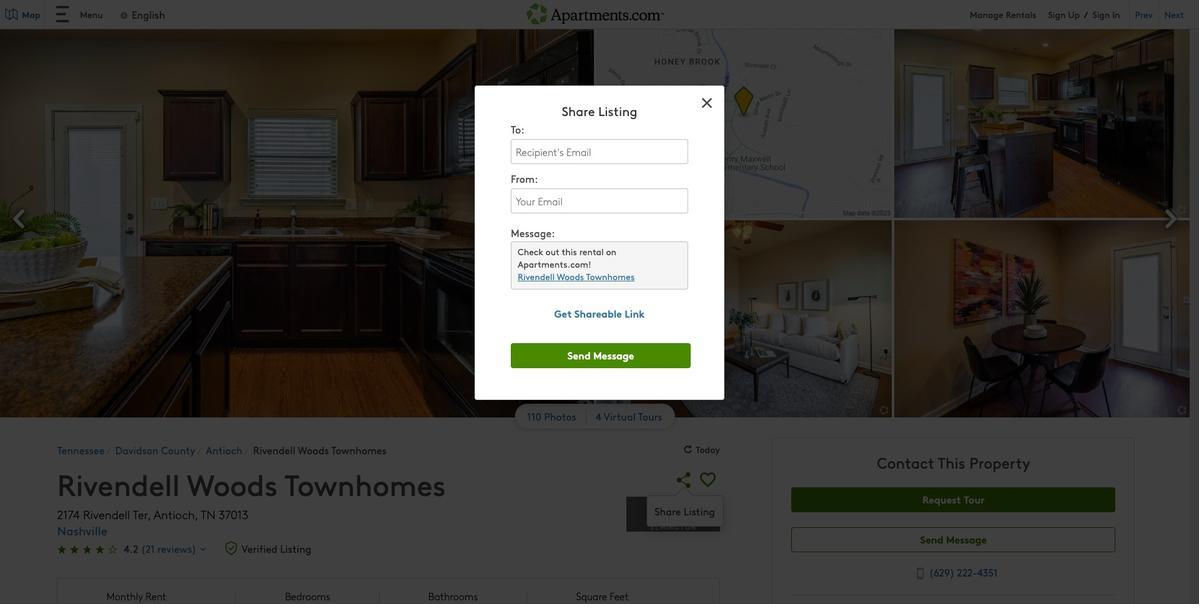 Task type: vqa. For each thing, say whether or not it's contained in the screenshot.
Renters
no



Task type: describe. For each thing, give the bounding box(es) containing it.
monthly rent
[[106, 590, 166, 603]]

2 sign from the left
[[1092, 8, 1110, 20]]

townhomes for rivendell woods townhomes
[[331, 443, 387, 457]]

request tour button
[[792, 487, 1116, 512]]

photos
[[544, 409, 576, 423]]

4
[[596, 409, 601, 423]]

manage
[[970, 8, 1003, 20]]

1 vertical spatial send message
[[920, 532, 987, 547]]

woods for rivendell woods townhomes 2174 rivendell ter , antioch , tn 37013 nashville
[[187, 464, 278, 504]]

up
[[1068, 8, 1080, 20]]

property management company logo image
[[627, 497, 720, 532]]

virtual
[[604, 409, 636, 423]]

bedrooms
[[285, 590, 330, 603]]

davidson county link
[[115, 443, 195, 457]]

tours
[[638, 409, 663, 423]]

tn
[[201, 507, 215, 523]]

message: check out this rental on apartments.com! rivendell woods townhomes
[[511, 226, 635, 283]]

0 horizontal spatial listing
[[280, 542, 311, 556]]

get shareable link button
[[554, 306, 645, 321]]

1 sign from the left
[[1048, 8, 1066, 20]]

To: text field
[[511, 139, 688, 164]]

from
[[511, 172, 535, 186]]

rivendell inside message: check out this rental on apartments.com! rivendell woods townhomes
[[518, 271, 555, 283]]

listing for share listing icon
[[684, 504, 715, 518]]

rivendell left the ter
[[83, 507, 130, 523]]

out
[[546, 246, 559, 258]]

nashville link
[[57, 523, 107, 539]]

(629) 222-4351 link
[[910, 564, 998, 583]]

check
[[518, 246, 543, 258]]

county
[[161, 443, 195, 457]]

share listing for close image
[[562, 103, 637, 119]]

nashville
[[57, 523, 107, 539]]

woods inside message: check out this rental on apartments.com! rivendell woods townhomes
[[557, 271, 584, 283]]

4 virtual tours
[[596, 409, 663, 423]]

0 vertical spatial antioch
[[206, 443, 242, 457]]

send message inside share listing dialog
[[568, 348, 634, 362]]

contact
[[877, 452, 934, 472]]

from :
[[511, 172, 538, 186]]

feet
[[610, 590, 629, 603]]

antioch inside rivendell woods townhomes 2174 rivendell ter , antioch , tn 37013 nashville
[[153, 507, 195, 523]]

1 horizontal spatial send message button
[[792, 527, 1116, 552]]

map link
[[0, 0, 45, 29]]

manage rentals link
[[970, 8, 1048, 20]]

share listing image
[[672, 468, 696, 492]]

next
[[1165, 8, 1184, 20]]

this
[[562, 246, 577, 258]]

previous image
[[5, 204, 35, 234]]

next link
[[1158, 0, 1190, 29]]

antioch link
[[206, 443, 242, 457]]

request
[[922, 492, 961, 507]]

verified
[[241, 542, 277, 556]]

message inside share listing dialog
[[593, 348, 634, 362]]

manage rentals sign up / sign in
[[970, 8, 1120, 21]]

2 , from the left
[[195, 507, 198, 523]]

rentals
[[1006, 8, 1036, 20]]

share listing dialog
[[475, 86, 724, 400]]

davidson
[[115, 443, 158, 457]]

menu
[[80, 8, 103, 21]]

rivendell up the ter
[[57, 464, 180, 504]]

sign in link
[[1092, 8, 1120, 20]]

110
[[527, 409, 541, 423]]

townhomes for rivendell woods townhomes 2174 rivendell ter , antioch , tn 37013 nashville
[[285, 464, 446, 504]]

send message button inside share listing dialog
[[511, 344, 691, 369]]

(629)
[[929, 566, 955, 579]]

square
[[576, 590, 607, 603]]

rivendell woods townhomes 2174 rivendell ter , antioch , tn 37013 nashville
[[57, 464, 446, 539]]

shareable
[[575, 306, 622, 321]]

4 virtual tours button
[[586, 409, 672, 423]]

rivendell right antioch link at the bottom left
[[253, 443, 295, 457]]

ter
[[133, 507, 148, 523]]

this
[[938, 452, 965, 472]]

listing for close image
[[598, 103, 637, 119]]

1 , from the left
[[148, 507, 151, 523]]

4351
[[977, 566, 998, 579]]



Task type: locate. For each thing, give the bounding box(es) containing it.
request tour
[[922, 492, 985, 507]]

on
[[606, 246, 617, 258]]

message down "get shareable link" button
[[593, 348, 634, 362]]

davidson county
[[115, 443, 195, 457]]

verified listing
[[241, 542, 311, 556]]

110 photos
[[527, 409, 576, 423]]

close image
[[697, 93, 717, 113]]

townhomes inside message: check out this rental on apartments.com! rivendell woods townhomes
[[586, 271, 635, 283]]

tennessee link
[[57, 443, 105, 457]]

antioch right county
[[206, 443, 242, 457]]

menu button
[[45, 0, 113, 29]]

37013
[[219, 507, 248, 523]]

share
[[562, 103, 595, 119], [655, 504, 681, 518]]

(21
[[141, 542, 155, 556]]

rental
[[579, 246, 604, 258]]

1 vertical spatial share
[[655, 504, 681, 518]]

:
[[535, 172, 538, 186]]

1 horizontal spatial share
[[655, 504, 681, 518]]

(629) 222-4351
[[929, 566, 998, 579]]

send message button
[[511, 344, 691, 369], [792, 527, 1116, 552]]

listing
[[598, 103, 637, 119], [684, 504, 715, 518], [280, 542, 311, 556]]

1 horizontal spatial woods
[[298, 443, 329, 457]]

0 vertical spatial send
[[568, 348, 591, 362]]

1 vertical spatial listing
[[684, 504, 715, 518]]

110 photos button
[[518, 409, 586, 423]]

1 vertical spatial message
[[946, 532, 987, 547]]

4.2
[[124, 542, 138, 556]]

send inside share listing dialog
[[568, 348, 591, 362]]

to:
[[511, 123, 524, 136]]

2 vertical spatial townhomes
[[285, 464, 446, 504]]

in
[[1112, 8, 1120, 20]]

share up "to:" text box
[[562, 103, 595, 119]]

0 vertical spatial message
[[593, 348, 634, 362]]

send down the get
[[568, 348, 591, 362]]

listing up "to:" text box
[[598, 103, 637, 119]]

map
[[22, 8, 40, 20]]

0 vertical spatial woods
[[557, 271, 584, 283]]

woods for rivendell woods townhomes
[[298, 443, 329, 457]]

sign left up
[[1048, 8, 1066, 20]]

send
[[568, 348, 591, 362], [920, 532, 943, 547]]

share down share listing icon
[[655, 504, 681, 518]]

2 horizontal spatial woods
[[557, 271, 584, 283]]

message
[[593, 348, 634, 362], [946, 532, 987, 547]]

prev link
[[1129, 0, 1158, 29]]

1 horizontal spatial send
[[920, 532, 943, 547]]

listing down share listing icon
[[684, 504, 715, 518]]

1 horizontal spatial sign
[[1092, 8, 1110, 20]]

2 horizontal spatial listing
[[684, 504, 715, 518]]

monthly
[[106, 590, 143, 603]]

prev
[[1135, 8, 1153, 20]]

townhomes
[[586, 271, 635, 283], [331, 443, 387, 457], [285, 464, 446, 504]]

square feet
[[576, 590, 629, 603]]

(21 reviews) link
[[141, 542, 196, 556]]

0 vertical spatial townhomes
[[586, 271, 635, 283]]

send for right send message button
[[920, 532, 943, 547]]

1 horizontal spatial listing
[[598, 103, 637, 119]]

1 vertical spatial townhomes
[[331, 443, 387, 457]]

rivendell
[[518, 271, 555, 283], [253, 443, 295, 457], [57, 464, 180, 504], [83, 507, 130, 523]]

rivendell woods townhomes
[[253, 443, 387, 457]]

1 horizontal spatial share listing
[[655, 504, 715, 518]]

0 horizontal spatial send message
[[568, 348, 634, 362]]

0 vertical spatial listing
[[598, 103, 637, 119]]

send message button down get shareable link
[[511, 344, 691, 369]]

rent
[[146, 590, 166, 603]]

property
[[969, 452, 1030, 472]]

get
[[554, 306, 572, 321]]

0 horizontal spatial ,
[[148, 507, 151, 523]]

reviews)
[[157, 542, 196, 556]]

message up 222-
[[946, 532, 987, 547]]

apartments.com!
[[518, 258, 591, 271]]

4.2 (21 reviews)
[[124, 542, 196, 556]]

share listing for share listing icon
[[655, 504, 715, 518]]

Your Email text field
[[511, 189, 688, 214]]

rivendell down 'check'
[[518, 271, 555, 283]]

send message up (629) 222-4351 "link"
[[920, 532, 987, 547]]

woods inside rivendell woods townhomes 2174 rivendell ter , antioch , tn 37013 nashville
[[187, 464, 278, 504]]

1 vertical spatial woods
[[298, 443, 329, 457]]

share inside dialog
[[562, 103, 595, 119]]

2 vertical spatial listing
[[280, 542, 311, 556]]

english
[[132, 7, 165, 21]]

0 horizontal spatial send message button
[[511, 344, 691, 369]]

next image
[[1155, 204, 1185, 234]]

0 horizontal spatial woods
[[187, 464, 278, 504]]

, left tn
[[195, 507, 198, 523]]

share listing up "to:" text box
[[562, 103, 637, 119]]

1 horizontal spatial antioch
[[206, 443, 242, 457]]

send for send message button inside the share listing dialog
[[568, 348, 591, 362]]

0 horizontal spatial sign
[[1048, 8, 1066, 20]]

1 horizontal spatial ,
[[195, 507, 198, 523]]

1 vertical spatial send
[[920, 532, 943, 547]]

share listing inside dialog
[[562, 103, 637, 119]]

today
[[696, 443, 720, 456]]

message:
[[511, 226, 555, 240]]

woods
[[557, 271, 584, 283], [298, 443, 329, 457], [187, 464, 278, 504]]

1 vertical spatial antioch
[[153, 507, 195, 523]]

bathrooms
[[428, 590, 478, 603]]

contact this property
[[877, 452, 1030, 472]]

0 vertical spatial send message button
[[511, 344, 691, 369]]

sign up link
[[1048, 8, 1080, 20]]

1 vertical spatial share listing
[[655, 504, 715, 518]]

send up (629)
[[920, 532, 943, 547]]

0 vertical spatial share listing
[[562, 103, 637, 119]]

english link
[[119, 7, 165, 21]]

0 horizontal spatial antioch
[[153, 507, 195, 523]]

, up (21
[[148, 507, 151, 523]]

listing inside share listing dialog
[[598, 103, 637, 119]]

0 horizontal spatial share listing
[[562, 103, 637, 119]]

apartments.com logo image
[[526, 0, 664, 24]]

link
[[625, 306, 645, 321]]

antioch
[[206, 443, 242, 457], [153, 507, 195, 523]]

0 horizontal spatial send
[[568, 348, 591, 362]]

send message button up (629) 222-4351 "link"
[[792, 527, 1116, 552]]

share listing down share listing icon
[[655, 504, 715, 518]]

2174
[[57, 507, 80, 523]]

send message down get shareable link
[[568, 348, 634, 362]]

0 horizontal spatial share
[[562, 103, 595, 119]]

1 vertical spatial send message button
[[792, 527, 1116, 552]]

share for close image
[[562, 103, 595, 119]]

share listing
[[562, 103, 637, 119], [655, 504, 715, 518]]

sign left in
[[1092, 8, 1110, 20]]

tour
[[964, 492, 985, 507]]

0 vertical spatial share
[[562, 103, 595, 119]]

antioch left tn
[[153, 507, 195, 523]]

sign
[[1048, 8, 1066, 20], [1092, 8, 1110, 20]]

1 horizontal spatial message
[[946, 532, 987, 547]]

2 vertical spatial woods
[[187, 464, 278, 504]]

tennessee
[[57, 443, 105, 457]]

,
[[148, 507, 151, 523], [195, 507, 198, 523]]

listing right verified
[[280, 542, 311, 556]]

get shareable link
[[554, 306, 645, 321]]

0 horizontal spatial message
[[593, 348, 634, 362]]

222-
[[957, 566, 977, 579]]

send message
[[568, 348, 634, 362], [920, 532, 987, 547]]

share for share listing icon
[[655, 504, 681, 518]]

/
[[1084, 8, 1088, 21]]

townhomes inside rivendell woods townhomes 2174 rivendell ter , antioch , tn 37013 nashville
[[285, 464, 446, 504]]

1 horizontal spatial send message
[[920, 532, 987, 547]]

0 vertical spatial send message
[[568, 348, 634, 362]]



